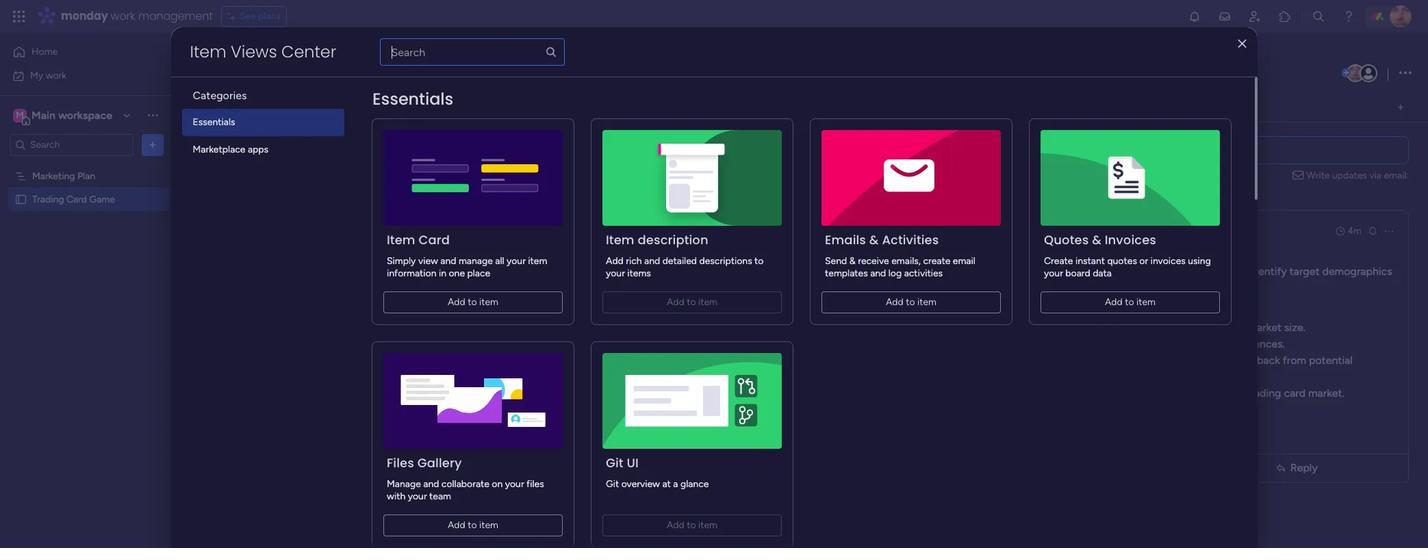 Task type: describe. For each thing, give the bounding box(es) containing it.
logistics
[[329, 348, 368, 360]]

envelope o image
[[1293, 168, 1306, 182]]

overview
[[621, 479, 660, 490]]

add to item for quotes & invoices
[[1105, 296, 1155, 308]]

monday work management
[[61, 8, 213, 24]]

& for quotes
[[1092, 231, 1101, 249]]

activities
[[882, 231, 939, 249]]

themes,
[[1084, 386, 1123, 399]]

0 horizontal spatial card
[[1145, 281, 1167, 294]]

filter
[[452, 121, 474, 132]]

reply button
[[1187, 457, 1405, 480]]

write updates via email:
[[1306, 169, 1409, 181]]

marketing for marketing and branding campaign
[[259, 373, 302, 385]]

search image
[[545, 46, 557, 58]]

an
[[1006, 143, 1018, 156]]

from
[[1283, 354, 1306, 367]]

1 vertical spatial market
[[259, 218, 288, 230]]

via
[[1369, 169, 1381, 181]]

dapulse x slim image
[[1238, 39, 1246, 49]]

0 vertical spatial trading card game
[[208, 43, 422, 74]]

james peterson
[[1008, 229, 1086, 242]]

1 horizontal spatial market
[[1159, 265, 1193, 278]]

customer
[[1078, 337, 1124, 350]]

my work
[[30, 69, 66, 81]]

project for second status field from the bottom of the page
[[343, 193, 374, 205]]

files
[[386, 455, 414, 472]]

main for main workspace
[[31, 109, 55, 122]]

item for emails & activities
[[917, 296, 936, 308]]

to down segments
[[1155, 354, 1166, 367]]

add for files gallery
[[447, 520, 465, 531]]

market research and target audience analysis inside field
[[964, 65, 1251, 82]]

product
[[259, 324, 293, 335]]

your inside item description add rich and detailed descriptions to your items
[[606, 268, 625, 279]]

status for second status field from the bottom of the page
[[583, 193, 611, 205]]

0 vertical spatial game
[[355, 43, 422, 74]]

description
[[637, 231, 708, 249]]

and inside files gallery manage and collaborate on your files with your team
[[423, 479, 439, 490]]

styles
[[1185, 386, 1213, 399]]

search everything image
[[1312, 10, 1325, 23]]

apps image
[[1278, 10, 1292, 23]]

0 horizontal spatial target
[[351, 218, 378, 230]]

inbox image
[[1218, 10, 1232, 23]]

to left the identify
[[1236, 265, 1247, 278]]

item for item card
[[479, 296, 498, 308]]

item for files gallery
[[479, 520, 498, 531]]

target inside field
[[1096, 65, 1136, 82]]

date field for owner
[[631, 252, 658, 267]]

analyze
[[990, 337, 1029, 350]]

development
[[345, 324, 403, 335]]

center
[[281, 40, 336, 63]]

add to item for item card
[[447, 296, 498, 308]]

quotes
[[1044, 231, 1088, 249]]

information
[[386, 268, 436, 279]]

receive
[[858, 255, 889, 267]]

log
[[888, 268, 901, 279]]

Search field
[[318, 117, 359, 136]]

identify
[[990, 321, 1028, 334]]

create
[[1044, 255, 1073, 267]]

workspace
[[58, 109, 112, 122]]

size.
[[1284, 321, 1306, 334]]

direct
[[1203, 354, 1232, 367]]

analysis
[[1195, 265, 1234, 278]]

emails,
[[891, 255, 920, 267]]

a inside git ui git overview at a glance
[[673, 479, 678, 490]]

determine
[[990, 386, 1041, 399]]

add to item for files gallery
[[447, 520, 498, 531]]

analysis inside field
[[1200, 65, 1251, 82]]

using
[[1188, 255, 1211, 267]]

new
[[213, 120, 233, 132]]

Person field
[[498, 192, 534, 207]]

categories heading
[[182, 77, 344, 109]]

main for main table
[[229, 84, 249, 96]]

preferences.
[[1224, 337, 1285, 350]]

nov for nov 19
[[681, 519, 698, 530]]

marketing for marketing plan
[[32, 170, 75, 182]]

work for my
[[46, 69, 66, 81]]

0 vertical spatial potential
[[1031, 337, 1075, 350]]

4m
[[1348, 225, 1362, 237]]

filter button
[[430, 116, 495, 138]]

item description add rich and detailed descriptions to your items
[[606, 231, 763, 279]]

game inside list box
[[89, 193, 115, 205]]

hide
[[573, 121, 594, 132]]

home button
[[8, 41, 147, 63]]

Search for a column type search field
[[380, 38, 564, 66]]

write an update...
[[977, 143, 1062, 156]]

current
[[1031, 321, 1066, 334]]

within
[[1056, 281, 1086, 294]]

marketing plan
[[32, 170, 95, 182]]

items
[[627, 268, 651, 279]]

plans
[[258, 10, 281, 22]]

table
[[252, 84, 274, 96]]

objective:
[[973, 265, 1024, 278]]

write for write an update...
[[977, 143, 1004, 156]]

status for second status field
[[583, 493, 611, 505]]

at
[[662, 479, 670, 490]]

and inside field
[[1069, 65, 1093, 82]]

detailed
[[662, 255, 697, 267]]

item inside "item card simply view and manage all your item information in one place"
[[528, 255, 547, 267]]

reply
[[1290, 461, 1318, 474]]

project inside button
[[235, 120, 266, 132]]

design
[[295, 324, 325, 335]]

2 it from the top
[[620, 324, 626, 335]]

item for item views center
[[190, 40, 226, 63]]

activities
[[904, 268, 942, 279]]

16
[[700, 373, 709, 384]]

Market Research and Target Audience Analysis field
[[960, 65, 1339, 83]]

nov for nov 18
[[681, 325, 698, 335]]

nov 18
[[681, 325, 709, 335]]

send
[[825, 255, 847, 267]]

2 horizontal spatial market
[[1248, 321, 1282, 334]]

categories
[[193, 89, 247, 102]]

in inside "item card simply view and manage all your item information in one place"
[[438, 268, 446, 279]]

add for item card
[[447, 296, 465, 308]]

person inside person popup button
[[389, 121, 418, 132]]

or inside quotes & invoices create instant quotes or invoices using your board data
[[1139, 255, 1148, 267]]

audience inside field
[[1139, 65, 1197, 82]]

add to item button for item card
[[383, 292, 562, 314]]

tasks:
[[973, 301, 1003, 314]]

board
[[1065, 268, 1090, 279]]

1 vertical spatial research
[[291, 218, 330, 230]]

research inside field
[[1009, 65, 1066, 82]]

1
[[463, 222, 466, 231]]

email
[[952, 255, 975, 267]]

demographics
[[1322, 265, 1392, 278]]

1 vertical spatial market research and target audience analysis
[[259, 218, 459, 230]]

a inside 'objective: conduct a comprehensive market analysis to identify target demographics and preferences within the trading card industry. tasks: identify current market trends, key competitors, and market size. analyze potential customer segments and their preferences. conduct surveys or focus groups to gather direct feedback from potential consumers. determine popular themes, genres, and styles in the trading card market.'
[[1073, 265, 1078, 278]]

2 status field from the top
[[580, 492, 615, 507]]

21
[[700, 349, 709, 359]]

your inside "item card simply view and manage all your item information in one place"
[[506, 255, 525, 267]]

1 vertical spatial on
[[607, 324, 618, 335]]

nov 21
[[681, 349, 709, 359]]

0 vertical spatial on
[[607, 218, 618, 230]]

v2 search image
[[308, 119, 318, 134]]

nov for nov 21
[[681, 349, 698, 359]]

james peterson link
[[1008, 229, 1086, 242]]

nov 19
[[681, 519, 709, 530]]

1 vertical spatial potential
[[1309, 354, 1353, 367]]

to inside item description add rich and detailed descriptions to your items
[[754, 255, 763, 267]]

person button
[[367, 116, 426, 138]]

owner
[[456, 254, 484, 265]]

dialog containing item views center
[[171, 27, 1257, 548]]

all
[[495, 255, 504, 267]]

0 horizontal spatial the
[[1089, 281, 1105, 294]]

done
[[586, 372, 609, 384]]

item for item description add rich and detailed descriptions to your items
[[606, 231, 634, 249]]

genres,
[[1125, 386, 1161, 399]]

work for monday
[[111, 8, 135, 24]]

marketplace apps
[[193, 144, 268, 155]]

essentials inside 'essentials' option
[[193, 116, 235, 128]]

focus
[[1088, 354, 1116, 367]]

project for second status field
[[343, 493, 374, 505]]

1 horizontal spatial the
[[1227, 386, 1244, 399]]

0 vertical spatial conduct
[[1027, 265, 1070, 278]]

date for owner
[[634, 254, 655, 265]]

1 vertical spatial card
[[1284, 386, 1306, 399]]

2 working from the top
[[569, 324, 604, 335]]

& for emails
[[869, 231, 878, 249]]

to down place
[[467, 296, 477, 308]]

0 horizontal spatial market
[[1069, 321, 1103, 334]]

nov 16
[[681, 373, 709, 384]]

home
[[31, 46, 58, 58]]

distribution and logistics setup
[[259, 348, 396, 360]]



Task type: locate. For each thing, give the bounding box(es) containing it.
add down one in the left of the page
[[447, 296, 465, 308]]

and
[[1069, 65, 1093, 82], [333, 218, 349, 230], [440, 255, 456, 267], [644, 255, 660, 267], [870, 268, 886, 279], [973, 281, 992, 294], [1227, 321, 1245, 334], [327, 324, 343, 335], [1178, 337, 1196, 350], [311, 348, 327, 360], [304, 373, 320, 385], [1164, 386, 1182, 399], [423, 479, 439, 490]]

my
[[30, 69, 43, 81]]

a up within
[[1073, 265, 1078, 278]]

date for status
[[683, 193, 703, 205]]

gallery
[[417, 455, 461, 472]]

Trading Card Game field
[[205, 43, 426, 74]]

0 horizontal spatial write
[[977, 143, 1004, 156]]

1 vertical spatial git
[[606, 479, 619, 490]]

item down activities
[[917, 296, 936, 308]]

workspace selection element
[[13, 107, 114, 125]]

0 vertical spatial card
[[296, 43, 350, 74]]

the right styles
[[1227, 386, 1244, 399]]

write inside button
[[977, 143, 1004, 156]]

0 horizontal spatial item
[[190, 40, 226, 63]]

monday
[[61, 8, 108, 24]]

main inside button
[[229, 84, 249, 96]]

main
[[229, 84, 249, 96], [31, 109, 55, 122]]

item for item card simply view and manage all your item information in one place
[[386, 231, 415, 249]]

add to item button down place
[[383, 292, 562, 314]]

card left market.
[[1284, 386, 1306, 399]]

1 vertical spatial target
[[351, 218, 378, 230]]

and inside item description add rich and detailed descriptions to your items
[[644, 255, 660, 267]]

work inside button
[[46, 69, 66, 81]]

plan
[[77, 170, 95, 182]]

list box
[[0, 162, 175, 396]]

1 horizontal spatial in
[[1216, 386, 1225, 399]]

1 status field from the top
[[580, 192, 615, 207]]

working on it up rich
[[569, 218, 626, 230]]

date field up description
[[680, 192, 707, 207]]

person element
[[497, 491, 535, 508]]

johnsmith43233@gmail.com image
[[1360, 64, 1377, 82]]

1 vertical spatial conduct
[[990, 354, 1033, 367]]

apps
[[248, 144, 268, 155]]

1 vertical spatial or
[[1075, 354, 1085, 367]]

1 horizontal spatial audience
[[1139, 65, 1197, 82]]

card
[[296, 43, 350, 74], [66, 193, 87, 205], [418, 231, 449, 249]]

0 vertical spatial working on it
[[569, 218, 626, 230]]

1 horizontal spatial &
[[869, 231, 878, 249]]

main right workspace icon
[[31, 109, 55, 122]]

1 horizontal spatial trading
[[208, 43, 291, 74]]

item up rich
[[606, 231, 634, 249]]

add to item for emails & activities
[[885, 296, 936, 308]]

git left ui
[[606, 455, 623, 472]]

marketing inside list box
[[32, 170, 75, 182]]

0 vertical spatial analysis
[[1200, 65, 1251, 82]]

2 vertical spatial card
[[418, 231, 449, 249]]

public board image
[[14, 193, 27, 206]]

essentials up person popup button
[[372, 88, 453, 110]]

1 horizontal spatial date
[[683, 193, 703, 205]]

1 vertical spatial write
[[1306, 169, 1330, 181]]

1 nov from the top
[[681, 325, 698, 335]]

Search in workspace field
[[29, 137, 114, 153]]

m
[[16, 109, 24, 121]]

market up preferences.
[[1248, 321, 1282, 334]]

item down place
[[479, 296, 498, 308]]

a right at
[[673, 479, 678, 490]]

sort button
[[499, 116, 547, 138]]

help image
[[1342, 10, 1355, 23]]

1 horizontal spatial trading card game
[[208, 43, 422, 74]]

objective: conduct a comprehensive market analysis to identify target demographics and preferences within the trading card industry. tasks: identify current market trends, key competitors, and market size. analyze potential customer segments and their preferences. conduct surveys or focus groups to gather direct feedback from potential consumers. determine popular themes, genres, and styles in the trading card market.
[[973, 265, 1392, 399]]

card inside list box
[[66, 193, 87, 205]]

select product image
[[12, 10, 26, 23]]

status
[[583, 193, 611, 205], [583, 493, 611, 505]]

gather
[[1168, 354, 1200, 367]]

item for quotes & invoices
[[1136, 296, 1155, 308]]

manage
[[458, 255, 492, 267]]

git ui git overview at a glance
[[606, 455, 708, 490]]

card down invoices
[[1145, 281, 1167, 294]]

1 horizontal spatial or
[[1139, 255, 1148, 267]]

trading card game inside list box
[[32, 193, 115, 205]]

stuck
[[585, 348, 610, 359]]

1 horizontal spatial marketing
[[259, 373, 302, 385]]

trends,
[[1106, 321, 1139, 334]]

add to item up trends,
[[1105, 296, 1155, 308]]

1 working on it from the top
[[569, 218, 626, 230]]

trading right public board image
[[32, 193, 64, 205]]

add to item button for emails & activities
[[821, 292, 1001, 314]]

nov left '21'
[[681, 349, 698, 359]]

0 vertical spatial the
[[1089, 281, 1105, 294]]

1 working from the top
[[569, 218, 604, 230]]

product design and development
[[259, 324, 403, 335]]

Date field
[[680, 192, 707, 207], [631, 252, 658, 267]]

1 vertical spatial trading
[[32, 193, 64, 205]]

item up key
[[1136, 296, 1155, 308]]

1 vertical spatial in
[[1216, 386, 1225, 399]]

trading inside list box
[[32, 193, 64, 205]]

james peterson image
[[1347, 64, 1364, 82]]

essentials down categories
[[193, 116, 235, 128]]

views
[[231, 40, 277, 63]]

market inside field
[[964, 65, 1006, 82]]

0 horizontal spatial date
[[634, 254, 655, 265]]

0 vertical spatial trading
[[1108, 281, 1143, 294]]

game
[[355, 43, 422, 74], [89, 193, 115, 205]]

analysis down dapulse x slim icon in the top right of the page
[[1200, 65, 1251, 82]]

0 vertical spatial project
[[235, 120, 266, 132]]

in inside 'objective: conduct a comprehensive market analysis to identify target demographics and preferences within the trading card industry. tasks: identify current market trends, key competitors, and market size. analyze potential customer segments and their preferences. conduct surveys or focus groups to gather direct feedback from potential consumers. determine popular themes, genres, and styles in the trading card market.'
[[1216, 386, 1225, 399]]

1 horizontal spatial market
[[964, 65, 1006, 82]]

surveys
[[1036, 354, 1073, 367]]

person left filter "popup button"
[[389, 121, 418, 132]]

nov left 19
[[681, 519, 698, 530]]

item right all
[[528, 255, 547, 267]]

or left focus
[[1075, 354, 1085, 367]]

consumers.
[[990, 370, 1046, 383]]

1 vertical spatial working on it
[[569, 324, 626, 335]]

add to item button up trends,
[[1040, 292, 1220, 314]]

quotes & invoices create instant quotes or invoices using your board data
[[1044, 231, 1211, 279]]

Owner field
[[452, 252, 488, 267]]

target
[[1096, 65, 1136, 82], [351, 218, 378, 230]]

2 git from the top
[[606, 479, 619, 490]]

groups
[[1118, 354, 1153, 367]]

date field up items
[[631, 252, 658, 267]]

market up industry.
[[1159, 265, 1193, 278]]

1 horizontal spatial game
[[355, 43, 422, 74]]

main left table
[[229, 84, 249, 96]]

1 horizontal spatial a
[[1073, 265, 1078, 278]]

invoices
[[1150, 255, 1185, 267]]

add to item down place
[[447, 296, 498, 308]]

update...
[[1021, 143, 1062, 156]]

add left rich
[[606, 255, 623, 267]]

0 vertical spatial audience
[[1139, 65, 1197, 82]]

1 horizontal spatial main
[[229, 84, 249, 96]]

None search field
[[380, 38, 564, 66]]

0 horizontal spatial person
[[389, 121, 418, 132]]

work right monday
[[111, 8, 135, 24]]

0 vertical spatial target
[[1096, 65, 1136, 82]]

popular
[[1044, 386, 1081, 399]]

& up receive
[[869, 231, 878, 249]]

2 horizontal spatial card
[[418, 231, 449, 249]]

1 horizontal spatial card
[[1284, 386, 1306, 399]]

item up start conversation image
[[479, 520, 498, 531]]

1 vertical spatial trading
[[1246, 386, 1281, 399]]

audience down notifications image
[[1139, 65, 1197, 82]]

0 vertical spatial status field
[[580, 192, 615, 207]]

trading down feedback
[[1246, 386, 1281, 399]]

market research and target audience analysis
[[964, 65, 1251, 82], [259, 218, 459, 230]]

0 horizontal spatial or
[[1075, 354, 1085, 367]]

0 horizontal spatial marketing
[[32, 170, 75, 182]]

your
[[506, 255, 525, 267], [606, 268, 625, 279], [1044, 268, 1063, 279], [505, 479, 524, 490], [408, 491, 427, 502]]

2 vertical spatial project
[[343, 493, 374, 505]]

& inside quotes & invoices create instant quotes or invoices using your board data
[[1092, 231, 1101, 249]]

person inside person field
[[501, 193, 530, 205]]

the down data
[[1089, 281, 1105, 294]]

and inside "item card simply view and manage all your item information in one place"
[[440, 255, 456, 267]]

0 vertical spatial market research and target audience analysis
[[964, 65, 1251, 82]]

0 horizontal spatial date field
[[631, 252, 658, 267]]

card
[[1145, 281, 1167, 294], [1284, 386, 1306, 399]]

1 vertical spatial person
[[501, 193, 530, 205]]

nov left 18
[[681, 325, 698, 335]]

audience up 'simply'
[[381, 218, 421, 230]]

trading up main table
[[208, 43, 291, 74]]

marketplace apps option
[[182, 136, 344, 164]]

2 working on it from the top
[[569, 324, 626, 335]]

feedback
[[1234, 354, 1280, 367]]

0 vertical spatial a
[[1073, 265, 1078, 278]]

item
[[528, 255, 547, 267], [479, 296, 498, 308], [917, 296, 936, 308], [1136, 296, 1155, 308], [479, 520, 498, 531]]

conduct
[[1027, 265, 1070, 278], [990, 354, 1033, 367]]

on inside files gallery manage and collaborate on your files with your team
[[491, 479, 502, 490]]

0 vertical spatial marketing
[[32, 170, 75, 182]]

notifications image
[[1188, 10, 1201, 23]]

0 vertical spatial trading
[[208, 43, 291, 74]]

game left show board description icon at left top
[[355, 43, 422, 74]]

0 horizontal spatial trading card game
[[32, 193, 115, 205]]

nov for nov 16
[[681, 373, 698, 384]]

your inside quotes & invoices create instant quotes or invoices using your board data
[[1044, 268, 1063, 279]]

start conversation image
[[437, 536, 482, 548]]

key
[[1142, 321, 1159, 334]]

rich
[[626, 255, 642, 267]]

0 horizontal spatial game
[[89, 193, 115, 205]]

main inside workspace selection element
[[31, 109, 55, 122]]

19
[[700, 519, 709, 530]]

main table
[[229, 84, 274, 96]]

card inside "item card simply view and manage all your item information in one place"
[[418, 231, 449, 249]]

invite members image
[[1248, 10, 1262, 23]]

1 horizontal spatial work
[[111, 8, 135, 24]]

0 vertical spatial essentials
[[372, 88, 453, 110]]

marketing down distribution
[[259, 373, 302, 385]]

add up start conversation image
[[447, 520, 465, 531]]

1 vertical spatial date field
[[631, 252, 658, 267]]

marketplace
[[193, 144, 245, 155]]

in right styles
[[1216, 386, 1225, 399]]

4 nov from the top
[[681, 519, 698, 530]]

1 vertical spatial working
[[569, 324, 604, 335]]

add up trends,
[[1105, 296, 1122, 308]]

2 vertical spatial on
[[491, 479, 502, 490]]

item up categories
[[190, 40, 226, 63]]

date up items
[[634, 254, 655, 265]]

your down manage
[[408, 491, 427, 502]]

dialog
[[171, 27, 1257, 548]]

0 vertical spatial working
[[569, 218, 604, 230]]

1 horizontal spatial item
[[386, 231, 415, 249]]

0 vertical spatial status
[[583, 193, 611, 205]]

1 it from the top
[[620, 218, 626, 230]]

on
[[607, 218, 618, 230], [607, 324, 618, 335], [491, 479, 502, 490]]

write an update... button
[[963, 136, 1409, 164]]

work right my
[[46, 69, 66, 81]]

simply
[[386, 255, 416, 267]]

1 horizontal spatial essentials
[[372, 88, 453, 110]]

item card simply view and manage all your item information in one place
[[386, 231, 547, 279]]

0 horizontal spatial trading
[[1108, 281, 1143, 294]]

1 vertical spatial work
[[46, 69, 66, 81]]

1 vertical spatial status
[[583, 493, 611, 505]]

1 vertical spatial a
[[673, 479, 678, 490]]

date field for status
[[680, 192, 707, 207]]

write left updates
[[1306, 169, 1330, 181]]

0 horizontal spatial in
[[438, 268, 446, 279]]

your left items
[[606, 268, 625, 279]]

list box containing marketing plan
[[0, 162, 175, 396]]

add inside item description add rich and detailed descriptions to your items
[[606, 255, 623, 267]]

add to item down activities
[[885, 296, 936, 308]]

updates
[[1332, 169, 1367, 181]]

competitors,
[[1162, 321, 1224, 334]]

game down plan
[[89, 193, 115, 205]]

0 vertical spatial card
[[1145, 281, 1167, 294]]

3 nov from the top
[[681, 373, 698, 384]]

0 horizontal spatial market research and target audience analysis
[[259, 218, 459, 230]]

market up customer
[[1069, 321, 1103, 334]]

1 vertical spatial marketing
[[259, 373, 302, 385]]

new project button
[[207, 116, 272, 138]]

or right quotes
[[1139, 255, 1148, 267]]

add to item button for files gallery
[[383, 515, 562, 537]]

hide button
[[552, 116, 602, 138]]

email:
[[1384, 169, 1409, 181]]

to up start conversation image
[[467, 520, 477, 531]]

1 vertical spatial analysis
[[424, 218, 459, 230]]

0 horizontal spatial potential
[[1031, 337, 1075, 350]]

item inside "item card simply view and manage all your item information in one place"
[[386, 231, 415, 249]]

in left one in the left of the page
[[438, 268, 446, 279]]

show board description image
[[432, 52, 448, 66]]

item up 'simply'
[[386, 231, 415, 249]]

create
[[923, 255, 950, 267]]

essentials option
[[182, 109, 344, 136]]

1 horizontal spatial research
[[1009, 65, 1066, 82]]

1 vertical spatial audience
[[381, 218, 421, 230]]

new project
[[213, 120, 266, 132]]

0 vertical spatial main
[[229, 84, 249, 96]]

date up description
[[683, 193, 703, 205]]

trading
[[208, 43, 291, 74], [32, 193, 64, 205]]

one
[[448, 268, 465, 279]]

0 horizontal spatial a
[[673, 479, 678, 490]]

trading down comprehensive
[[1108, 281, 1143, 294]]

workspace image
[[13, 108, 27, 123]]

2 status from the top
[[583, 493, 611, 505]]

0 vertical spatial in
[[438, 268, 446, 279]]

0 horizontal spatial &
[[849, 255, 855, 267]]

add to item up start conversation image
[[447, 520, 498, 531]]

1 git from the top
[[606, 455, 623, 472]]

categories list box
[[182, 77, 355, 164]]

see plans button
[[221, 6, 287, 27]]

potential
[[1031, 337, 1075, 350], [1309, 354, 1353, 367]]

place
[[467, 268, 490, 279]]

write for write updates via email:
[[1306, 169, 1330, 181]]

conduct down 'analyze'
[[990, 354, 1033, 367]]

your up "person" element
[[505, 479, 524, 490]]

add
[[606, 255, 623, 267], [447, 296, 465, 308], [885, 296, 903, 308], [1105, 296, 1122, 308], [447, 520, 465, 531]]

emails & activities send & receive emails, create email templates and log activities
[[825, 231, 975, 279]]

distribution
[[259, 348, 309, 360]]

0 vertical spatial date field
[[680, 192, 707, 207]]

to up trends,
[[1125, 296, 1134, 308]]

comprehensive
[[1081, 265, 1156, 278]]

quotes
[[1107, 255, 1137, 267]]

see plans
[[239, 10, 281, 22]]

0 horizontal spatial main
[[31, 109, 55, 122]]

2 horizontal spatial item
[[606, 231, 634, 249]]

your right all
[[506, 255, 525, 267]]

analysis left 1
[[424, 218, 459, 230]]

files
[[526, 479, 544, 490]]

1 horizontal spatial trading
[[1246, 386, 1281, 399]]

peterson
[[1043, 229, 1086, 242]]

target
[[1290, 265, 1320, 278]]

or inside 'objective: conduct a comprehensive market analysis to identify target demographics and preferences within the trading card industry. tasks: identify current market trends, key competitors, and market size. analyze potential customer segments and their preferences. conduct surveys or focus groups to gather direct feedback from potential consumers. determine popular themes, genres, and styles in the trading card market.'
[[1075, 354, 1085, 367]]

git left overview
[[606, 479, 619, 490]]

0 horizontal spatial work
[[46, 69, 66, 81]]

marketing left plan
[[32, 170, 75, 182]]

james peterson image
[[1390, 5, 1412, 27]]

0 horizontal spatial essentials
[[193, 116, 235, 128]]

to down activities
[[905, 296, 915, 308]]

& up templates
[[849, 255, 855, 267]]

1 horizontal spatial analysis
[[1200, 65, 1251, 82]]

0 vertical spatial person
[[389, 121, 418, 132]]

conduct up within
[[1027, 265, 1070, 278]]

add to item button for quotes & invoices
[[1040, 292, 1220, 314]]

2 horizontal spatial &
[[1092, 231, 1101, 249]]

person up all
[[501, 193, 530, 205]]

potential up surveys
[[1031, 337, 1075, 350]]

invoices
[[1104, 231, 1156, 249]]

& up instant
[[1092, 231, 1101, 249]]

1 horizontal spatial write
[[1306, 169, 1330, 181]]

trading card game down the marketing plan
[[32, 193, 115, 205]]

trading card game up table
[[208, 43, 422, 74]]

1 horizontal spatial card
[[296, 43, 350, 74]]

option
[[0, 164, 175, 166]]

instant
[[1075, 255, 1105, 267]]

write left an
[[977, 143, 1004, 156]]

in
[[438, 268, 446, 279], [1216, 386, 1225, 399]]

1 vertical spatial the
[[1227, 386, 1244, 399]]

add to item button down activities
[[821, 292, 1001, 314]]

arrow down image
[[478, 118, 495, 135]]

working on it up stuck
[[569, 324, 626, 335]]

add for quotes & invoices
[[1105, 296, 1122, 308]]

1 vertical spatial essentials
[[193, 116, 235, 128]]

potential up market.
[[1309, 354, 1353, 367]]

industry.
[[1170, 281, 1212, 294]]

Status field
[[580, 192, 615, 207], [580, 492, 615, 507]]

add to favorites image
[[455, 52, 469, 65]]

and inside emails & activities send & receive emails, create email templates and log activities
[[870, 268, 886, 279]]

2 nov from the top
[[681, 349, 698, 359]]

descriptions
[[699, 255, 752, 267]]

preferences
[[994, 281, 1053, 294]]

add to item button down collaborate
[[383, 515, 562, 537]]

data
[[1092, 268, 1111, 279]]

0 horizontal spatial market
[[259, 218, 288, 230]]

1 vertical spatial it
[[620, 324, 626, 335]]

to right the descriptions on the top
[[754, 255, 763, 267]]

market.
[[1308, 386, 1344, 399]]

your down "create"
[[1044, 268, 1063, 279]]

1 vertical spatial main
[[31, 109, 55, 122]]

date element
[[679, 491, 707, 508]]

add down log
[[885, 296, 903, 308]]

add view image
[[1398, 103, 1403, 113]]

item inside item description add rich and detailed descriptions to your items
[[606, 231, 634, 249]]

add for emails & activities
[[885, 296, 903, 308]]

nov left the '16'
[[681, 373, 698, 384]]

segments
[[1127, 337, 1175, 350]]

1 status from the top
[[583, 193, 611, 205]]

0 horizontal spatial analysis
[[424, 218, 459, 230]]

working
[[569, 218, 604, 230], [569, 324, 604, 335]]

&
[[869, 231, 878, 249], [1092, 231, 1101, 249], [849, 255, 855, 267]]



Task type: vqa. For each thing, say whether or not it's contained in the screenshot.
the leftmost 'Market'
yes



